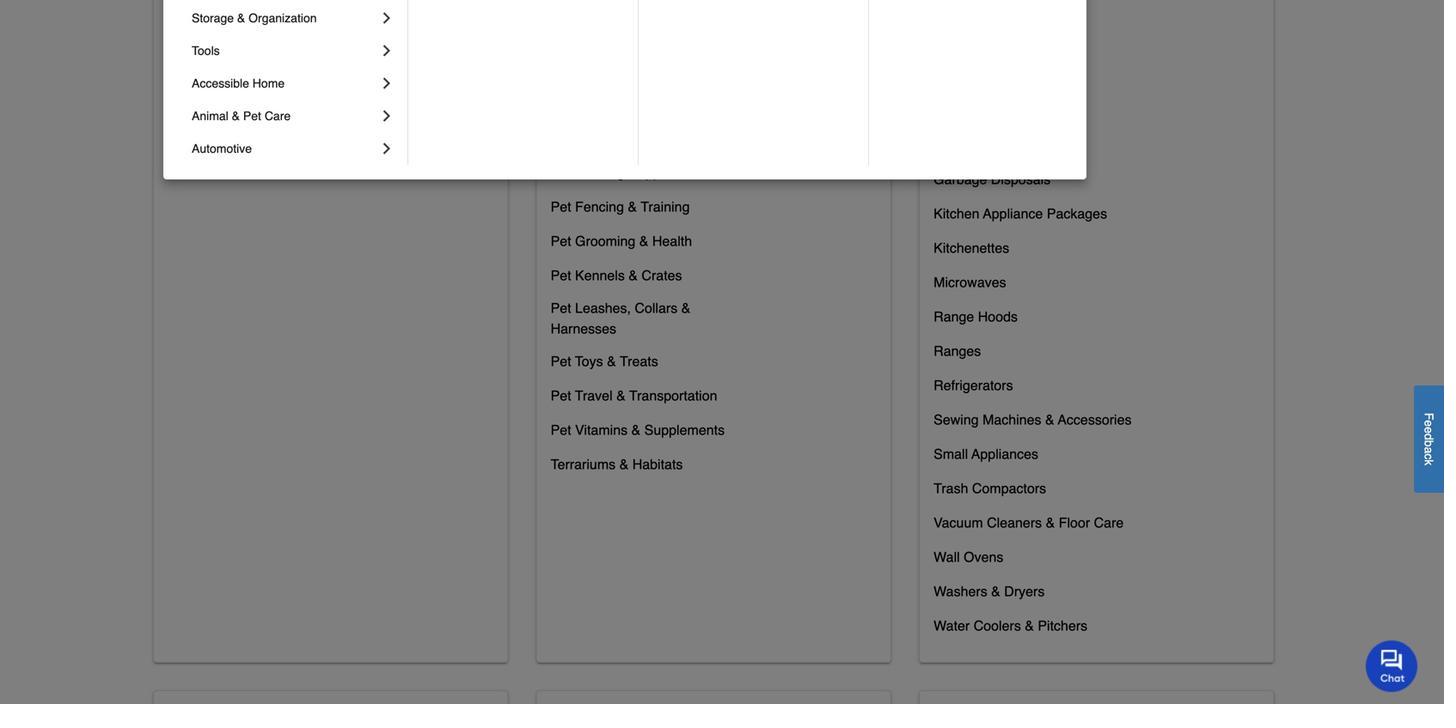 Task type: locate. For each thing, give the bounding box(es) containing it.
pet up harnesses
[[551, 300, 571, 316]]

trash compactors
[[934, 481, 1046, 497]]

appliance
[[983, 206, 1043, 222]]

supplies right waste
[[688, 10, 741, 26]]

pet for pet toys & treats
[[551, 354, 571, 370]]

accessible down daily assistance
[[192, 77, 249, 90]]

b
[[1422, 441, 1436, 447]]

chevron right image
[[378, 42, 395, 59], [378, 75, 395, 92], [378, 140, 395, 157]]

& right collars
[[681, 300, 691, 316]]

transportation
[[629, 388, 717, 404]]

aids
[[310, 120, 337, 136]]

ovens
[[964, 550, 1003, 566]]

wheelchairs
[[168, 120, 243, 136]]

pet leashes, collars & harnesses link
[[551, 298, 750, 350]]

e up the d
[[1422, 421, 1436, 427]]

pet for pet feeding supplies
[[551, 165, 571, 180]]

3 chevron right image from the top
[[378, 140, 395, 157]]

pet for pet grooming & health
[[551, 233, 571, 249]]

pet for pet doors & gates
[[551, 130, 571, 146]]

pet for pet leashes, collars & harnesses
[[551, 300, 571, 316]]

e up b at the bottom of the page
[[1422, 427, 1436, 434]]

pet fencing & training link
[[551, 195, 690, 229]]

0 vertical spatial supplies
[[688, 10, 741, 26]]

pet for pet fencing & training
[[551, 199, 571, 215]]

chevron right image for automotive
[[378, 140, 395, 157]]

pet for pet kennels & crates
[[551, 268, 571, 284]]

pet down brushes
[[551, 96, 571, 112]]

habitats
[[632, 457, 683, 473]]

& inside 'pet leashes, collars & harnesses'
[[681, 300, 691, 316]]

kitchen appliance packages link
[[934, 202, 1107, 236]]

1 horizontal spatial kitchen
[[934, 206, 980, 222]]

care right floor
[[1094, 515, 1124, 531]]

0 vertical spatial accessible
[[168, 17, 233, 33]]

storage & organization link
[[192, 2, 378, 34]]

automotive link
[[192, 132, 378, 165]]

accessible inside accessible kitchen link
[[168, 17, 233, 33]]

wall
[[934, 550, 960, 566]]

vitamins
[[575, 422, 628, 438]]

& left crates
[[629, 268, 638, 284]]

vacuum cleaners & floor care
[[934, 515, 1124, 531]]

& inside the pet clippers, scissors & brushes
[[689, 42, 698, 58]]

accessories up gates
[[642, 96, 716, 112]]

& right toys
[[607, 354, 616, 370]]

& up animal & pet care
[[244, 85, 253, 101]]

clippers,
[[575, 42, 629, 58]]

kitchenettes
[[934, 240, 1009, 256]]

2 chevron right image from the top
[[378, 107, 395, 125]]

pet up brushes
[[551, 42, 571, 58]]

1 chevron right image from the top
[[378, 9, 395, 27]]

physical
[[257, 85, 308, 101]]

pet grooming & health link
[[551, 229, 692, 264]]

pet
[[551, 10, 571, 26], [551, 42, 571, 58], [551, 96, 571, 112], [243, 109, 261, 123], [551, 130, 571, 146], [551, 165, 571, 180], [551, 199, 571, 215], [551, 233, 571, 249], [551, 268, 571, 284], [551, 300, 571, 316], [551, 354, 571, 370], [551, 388, 571, 404], [551, 422, 571, 438]]

& down pet travel & transportation link on the bottom left
[[631, 422, 641, 438]]

chevron right image
[[378, 9, 395, 27], [378, 107, 395, 125]]

1 vertical spatial kitchen
[[934, 206, 980, 222]]

pet down injury relief & physical therapy
[[243, 109, 261, 123]]

0 vertical spatial chevron right image
[[378, 42, 395, 59]]

pet for pet clippers, scissors & brushes
[[551, 42, 571, 58]]

&
[[633, 10, 642, 26], [237, 11, 245, 25], [689, 42, 698, 58], [244, 85, 253, 101], [629, 96, 639, 112], [232, 109, 240, 123], [247, 120, 256, 136], [616, 130, 625, 146], [628, 199, 637, 215], [639, 233, 648, 249], [629, 268, 638, 284], [681, 300, 691, 316], [607, 354, 616, 370], [616, 388, 626, 404], [1045, 412, 1054, 428], [631, 422, 641, 438], [619, 457, 629, 473], [1046, 515, 1055, 531], [991, 584, 1000, 600], [1025, 618, 1034, 634]]

1 vertical spatial chevron right image
[[378, 107, 395, 125]]

0 horizontal spatial supplies
[[629, 165, 681, 180]]

pet vitamins & supplements link
[[551, 419, 725, 453]]

chat invite button image
[[1366, 640, 1418, 693]]

pet fencing & training
[[551, 199, 690, 215]]

accessories inside the pet clothing & accessories link
[[642, 96, 716, 112]]

pet left toys
[[551, 354, 571, 370]]

clothing
[[575, 96, 626, 112]]

pet left feeding
[[551, 165, 571, 180]]

organization
[[249, 11, 317, 25]]

1 horizontal spatial accessories
[[1058, 412, 1132, 428]]

0 vertical spatial kitchen
[[237, 17, 283, 33]]

0 horizontal spatial care
[[265, 109, 291, 123]]

accessible inside accessible home link
[[192, 77, 249, 90]]

0 horizontal spatial accessories
[[642, 96, 716, 112]]

pet left travel
[[551, 388, 571, 404]]

supplies down gates
[[629, 165, 681, 180]]

pet inside the pet clippers, scissors & brushes
[[551, 42, 571, 58]]

accessories inside sewing machines & accessories link
[[1058, 412, 1132, 428]]

machines
[[983, 412, 1041, 428]]

terrariums
[[551, 457, 616, 473]]

pet left grooming
[[551, 233, 571, 249]]

therapy
[[312, 85, 362, 101]]

accessible
[[168, 17, 233, 33], [192, 77, 249, 90]]

pet inside 'pet leashes, collars & harnesses'
[[551, 300, 571, 316]]

trash compactors link
[[934, 477, 1046, 511]]

scissors
[[633, 42, 685, 58]]

daily assistance link
[[168, 47, 268, 82]]

pet for pet vitamins & supplements
[[551, 422, 571, 438]]

pet doors & gates
[[551, 130, 665, 146]]

microwaves
[[934, 275, 1006, 290]]

0 vertical spatial chevron right image
[[378, 9, 395, 27]]

pet for pet travel & transportation
[[551, 388, 571, 404]]

kitchen inside 'link'
[[934, 206, 980, 222]]

care down physical
[[265, 109, 291, 123]]

pet left doors
[[551, 130, 571, 146]]

care
[[265, 109, 291, 123], [1094, 515, 1124, 531]]

accessories right machines
[[1058, 412, 1132, 428]]

e
[[1422, 421, 1436, 427], [1422, 427, 1436, 434]]

compactors
[[972, 481, 1046, 497]]

waste
[[646, 10, 685, 26]]

refrigerators link
[[934, 374, 1013, 408]]

toys
[[575, 354, 603, 370]]

pet left kennels at left
[[551, 268, 571, 284]]

& left health at the top
[[639, 233, 648, 249]]

storage & organization
[[192, 11, 317, 25]]

accessories for sewing machines & accessories
[[1058, 412, 1132, 428]]

washers & dryers link
[[934, 580, 1045, 615]]

accessible for accessible home
[[192, 77, 249, 90]]

1 vertical spatial chevron right image
[[378, 75, 395, 92]]

pet doors & gates link
[[551, 126, 665, 161]]

1 chevron right image from the top
[[378, 42, 395, 59]]

2 vertical spatial chevron right image
[[378, 140, 395, 157]]

wall ovens link
[[934, 546, 1003, 580]]

1 vertical spatial care
[[1094, 515, 1124, 531]]

pet clippers, scissors & brushes link
[[551, 40, 750, 92]]

accessible up tools
[[168, 17, 233, 33]]

daily
[[168, 51, 198, 67]]

1 vertical spatial accessible
[[192, 77, 249, 90]]

dryers
[[1004, 584, 1045, 600]]

& right coolers
[[1025, 618, 1034, 634]]

& left training
[[628, 199, 637, 215]]

fencing
[[575, 199, 624, 215]]

packages
[[1047, 206, 1107, 222]]

animal & pet care
[[192, 109, 291, 123]]

1 vertical spatial supplies
[[629, 165, 681, 180]]

washers & dryers
[[934, 584, 1045, 600]]

animal
[[192, 109, 228, 123]]

pet left fencing
[[551, 199, 571, 215]]

& right storage
[[237, 11, 245, 25]]

1 vertical spatial accessories
[[1058, 412, 1132, 428]]

pet clothing & accessories link
[[551, 92, 716, 126]]

garbage disposals
[[934, 171, 1051, 187]]

& right scissors
[[689, 42, 698, 58]]

doors
[[575, 130, 612, 146]]

0 vertical spatial care
[[265, 109, 291, 123]]

pet left cleaning
[[551, 10, 571, 26]]

pet left vitamins
[[551, 422, 571, 438]]

& right machines
[[1045, 412, 1054, 428]]

2 chevron right image from the top
[[378, 75, 395, 92]]

0 vertical spatial accessories
[[642, 96, 716, 112]]



Task type: describe. For each thing, give the bounding box(es) containing it.
pet clothing & accessories
[[551, 96, 716, 112]]

& down the pet vitamins & supplements link
[[619, 457, 629, 473]]

crates
[[642, 268, 682, 284]]

& left floor
[[1046, 515, 1055, 531]]

relief
[[205, 85, 240, 101]]

f
[[1422, 413, 1436, 421]]

garbage disposals link
[[934, 168, 1051, 202]]

1 e from the top
[[1422, 421, 1436, 427]]

coolers
[[974, 618, 1021, 634]]

pet kennels & crates link
[[551, 264, 682, 298]]

a
[[1422, 447, 1436, 454]]

automotive
[[192, 142, 252, 156]]

& right animal
[[232, 109, 240, 123]]

animal & pet care link
[[192, 100, 378, 132]]

floor
[[1059, 515, 1090, 531]]

accessories for pet clothing & accessories
[[642, 96, 716, 112]]

c
[[1422, 454, 1436, 460]]

& right clothing
[[629, 96, 639, 112]]

assistance
[[202, 51, 268, 67]]

injury relief & physical therapy
[[168, 85, 362, 101]]

cleaning
[[575, 10, 629, 26]]

pet feeding supplies
[[551, 165, 681, 180]]

pet for pet cleaning & waste supplies
[[551, 10, 571, 26]]

pet for pet clothing & accessories
[[551, 96, 571, 112]]

pet cleaning & waste supplies
[[551, 10, 741, 26]]

injury relief & physical therapy link
[[168, 82, 362, 116]]

chevron right image for animal & pet care
[[378, 107, 395, 125]]

water coolers & pitchers link
[[934, 615, 1088, 649]]

appliances
[[971, 446, 1038, 462]]

trash
[[934, 481, 968, 497]]

pet grooming & health
[[551, 233, 692, 249]]

range hoods link
[[934, 305, 1018, 339]]

f e e d b a c k button
[[1414, 386, 1444, 493]]

chevron right image for storage & organization
[[378, 9, 395, 27]]

pet kennels & crates
[[551, 268, 682, 284]]

chevron right image for tools
[[378, 42, 395, 59]]

sewing machines & accessories
[[934, 412, 1132, 428]]

tools
[[192, 44, 220, 58]]

accessible home
[[192, 77, 285, 90]]

pet feeding supplies link
[[551, 161, 681, 195]]

2 e from the top
[[1422, 427, 1436, 434]]

refrigerators
[[934, 378, 1013, 394]]

washers
[[934, 584, 987, 600]]

& right travel
[[616, 388, 626, 404]]

chevron right image for accessible home
[[378, 75, 395, 92]]

wheelchairs & mobility aids link
[[168, 116, 337, 150]]

kitchen appliance packages
[[934, 206, 1107, 222]]

garbage
[[934, 171, 987, 187]]

pet cleaning & waste supplies link
[[551, 6, 741, 40]]

kitchenettes link
[[934, 236, 1009, 271]]

daily assistance
[[168, 51, 268, 67]]

water
[[934, 618, 970, 634]]

training
[[641, 199, 690, 215]]

leashes,
[[575, 300, 631, 316]]

pet toys & treats link
[[551, 350, 658, 384]]

& left dryers
[[991, 584, 1000, 600]]

1 horizontal spatial care
[[1094, 515, 1124, 531]]

travel
[[575, 388, 613, 404]]

disposals
[[991, 171, 1051, 187]]

small
[[934, 446, 968, 462]]

pet toys & treats
[[551, 354, 658, 370]]

0 horizontal spatial kitchen
[[237, 17, 283, 33]]

collars
[[635, 300, 678, 316]]

accessible home link
[[192, 67, 378, 100]]

grooming
[[575, 233, 635, 249]]

pet vitamins & supplements
[[551, 422, 725, 438]]

wheelchairs & mobility aids
[[168, 120, 337, 136]]

feeding
[[575, 165, 625, 180]]

ranges
[[934, 343, 981, 359]]

vacuum
[[934, 515, 983, 531]]

treats
[[620, 354, 658, 370]]

kennels
[[575, 268, 625, 284]]

d
[[1422, 434, 1436, 441]]

wall ovens
[[934, 550, 1003, 566]]

1 horizontal spatial supplies
[[688, 10, 741, 26]]

microwaves link
[[934, 271, 1006, 305]]

tools link
[[192, 34, 378, 67]]

accessible kitchen
[[168, 17, 283, 33]]

range hoods
[[934, 309, 1018, 325]]

pet leashes, collars & harnesses
[[551, 300, 691, 337]]

accessible for accessible kitchen
[[168, 17, 233, 33]]

& left waste
[[633, 10, 642, 26]]

mobility
[[260, 120, 307, 136]]

sewing
[[934, 412, 979, 428]]

ranges link
[[934, 339, 981, 374]]

cleaners
[[987, 515, 1042, 531]]

pitchers
[[1038, 618, 1088, 634]]

pet travel & transportation link
[[551, 384, 717, 419]]

terrariums & habitats link
[[551, 453, 683, 487]]

injury
[[168, 85, 201, 101]]

home
[[253, 77, 285, 90]]

supplements
[[644, 422, 725, 438]]

brushes
[[551, 63, 601, 79]]

health
[[652, 233, 692, 249]]

pet travel & transportation
[[551, 388, 717, 404]]

range
[[934, 309, 974, 325]]

& right doors
[[616, 130, 625, 146]]

& left mobility
[[247, 120, 256, 136]]

small appliances
[[934, 446, 1038, 462]]



Task type: vqa. For each thing, say whether or not it's contained in the screenshot.
Pet Leashes, Collars & Harnesses's Pet
yes



